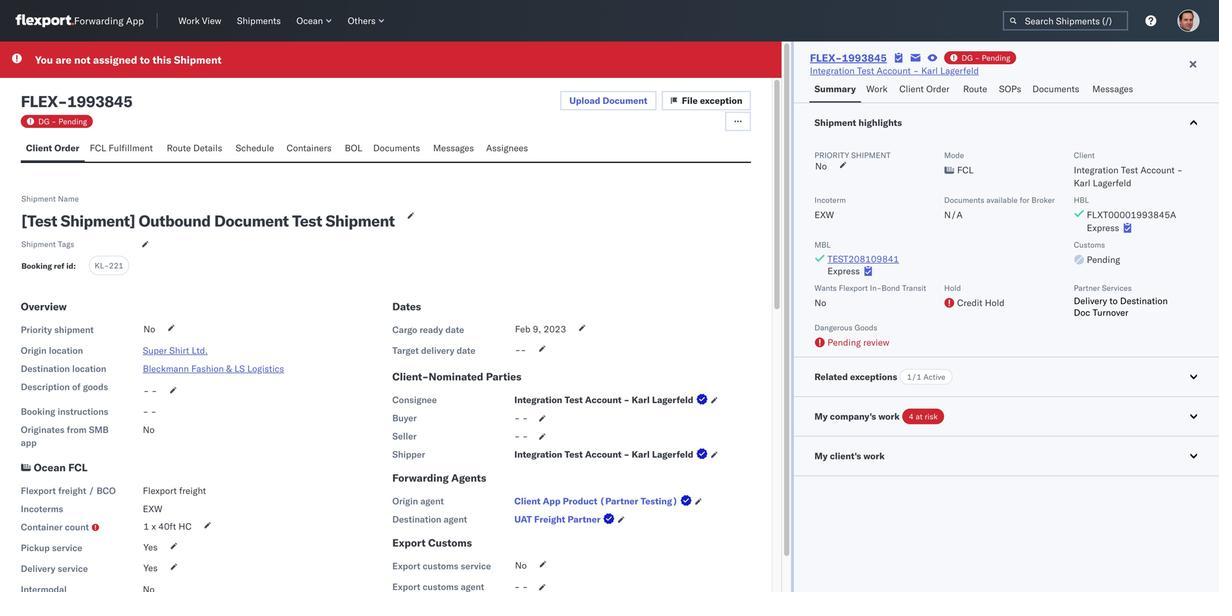 Task type: describe. For each thing, give the bounding box(es) containing it.
origin for origin location
[[21, 345, 47, 356]]

route for route
[[963, 83, 987, 94]]

name
[[58, 194, 79, 204]]

document inside button
[[603, 95, 647, 106]]

1 vertical spatial 1993845
[[67, 92, 133, 111]]

work view
[[178, 15, 221, 26]]

sops button
[[994, 77, 1027, 103]]

pending review
[[827, 337, 890, 348]]

not
[[74, 53, 91, 66]]

work button
[[861, 77, 894, 103]]

transit
[[902, 283, 926, 293]]

1 vertical spatial client order button
[[21, 136, 85, 162]]

(partner
[[600, 495, 638, 507]]

no up super
[[143, 323, 155, 335]]

ocean fcl
[[34, 461, 88, 474]]

incoterms
[[21, 503, 63, 514]]

export customs service
[[392, 560, 491, 572]]

0 horizontal spatial priority shipment
[[21, 324, 94, 335]]

ls
[[234, 363, 245, 374]]

shipment name
[[21, 194, 79, 204]]

0 vertical spatial integration test account - karl lagerfeld
[[810, 65, 979, 76]]

1/1
[[907, 372, 921, 382]]

:
[[73, 261, 76, 271]]

review
[[863, 337, 890, 348]]

instructions
[[58, 406, 108, 417]]

[test
[[21, 211, 57, 230]]

upload document button
[[560, 91, 657, 110]]

documents for the bottommost documents button
[[373, 142, 420, 154]]

container
[[21, 521, 63, 533]]

no up incoterm
[[815, 160, 827, 172]]

containers
[[287, 142, 332, 154]]

related exceptions
[[815, 371, 897, 382]]

0 vertical spatial client order
[[899, 83, 950, 94]]

flex-1993845 link
[[810, 51, 887, 64]]

dangerous goods
[[815, 323, 877, 332]]

n/a
[[944, 209, 963, 220]]

1 horizontal spatial client order button
[[894, 77, 958, 103]]

doc
[[1074, 307, 1090, 318]]

bol
[[345, 142, 362, 154]]

exception
[[700, 95, 742, 106]]

flexport for flexport freight
[[143, 485, 177, 496]]

yes for pickup service
[[143, 541, 158, 553]]

1 horizontal spatial order
[[926, 83, 950, 94]]

express for hbl
[[1087, 222, 1119, 233]]

route for route details
[[167, 142, 191, 154]]

pending up sops
[[982, 53, 1010, 63]]

forwarding for forwarding agents
[[392, 471, 449, 484]]

active
[[924, 372, 945, 382]]

0 vertical spatial hold
[[944, 283, 961, 293]]

booking for booking ref id :
[[21, 261, 52, 271]]

express for mbl
[[827, 265, 860, 277]]

1 horizontal spatial customs
[[1074, 240, 1105, 250]]

x
[[151, 521, 156, 532]]

at
[[916, 412, 923, 421]]

shipment for shipment tags
[[21, 239, 56, 249]]

export for export customs service
[[392, 560, 420, 572]]

pending up services
[[1087, 254, 1120, 265]]

documents for the topmost documents button
[[1032, 83, 1079, 94]]

tags
[[58, 239, 74, 249]]

test inside client integration test account - karl lagerfeld incoterm exw
[[1121, 164, 1138, 176]]

consignee
[[392, 394, 437, 405]]

partner services delivery to destination doc turnover
[[1074, 283, 1168, 318]]

1 vertical spatial documents button
[[368, 136, 428, 162]]

upload document
[[569, 95, 647, 106]]

integration test account - karl lagerfeld for consignee
[[514, 394, 693, 405]]

you are not assigned to this shipment
[[35, 53, 222, 66]]

description
[[21, 381, 70, 392]]

- - for buyer
[[514, 412, 528, 424]]

dates
[[392, 300, 421, 313]]

app for forwarding
[[126, 15, 144, 27]]

goods
[[83, 381, 108, 392]]

container count
[[21, 521, 89, 533]]

flex-
[[810, 51, 842, 64]]

feb
[[515, 323, 530, 335]]

super
[[143, 345, 167, 356]]

exw inside client integration test account - karl lagerfeld incoterm exw
[[815, 209, 834, 220]]

ref
[[54, 261, 64, 271]]

documents available for broker n/a
[[944, 195, 1055, 220]]

of
[[72, 381, 81, 392]]

work for work
[[866, 83, 888, 94]]

available
[[986, 195, 1018, 205]]

/
[[89, 485, 94, 496]]

in-
[[870, 283, 882, 293]]

2023
[[544, 323, 566, 335]]

1 vertical spatial shipment
[[54, 324, 94, 335]]

destination for destination agent
[[392, 513, 441, 525]]

schedule button
[[230, 136, 281, 162]]

route details button
[[162, 136, 230, 162]]

assignees
[[486, 142, 528, 154]]

1 vertical spatial client order
[[26, 142, 79, 154]]

destination inside partner services delivery to destination doc turnover
[[1120, 295, 1168, 306]]

- inside integration test account - karl lagerfeld link
[[913, 65, 919, 76]]

my client's work button
[[794, 437, 1219, 475]]

smb
[[89, 424, 109, 435]]

cargo ready date
[[392, 324, 464, 335]]

from
[[67, 424, 87, 435]]

1 horizontal spatial priority
[[815, 150, 849, 160]]

bleckmann fashion & ls logistics link
[[143, 363, 284, 374]]

4
[[909, 412, 914, 421]]

client app product (partner testing)
[[514, 495, 678, 507]]

booking ref id :
[[21, 261, 76, 271]]

uat
[[514, 513, 532, 525]]

pending down flex - 1993845
[[58, 117, 87, 126]]

client up uat
[[514, 495, 541, 507]]

integration inside client integration test account - karl lagerfeld incoterm exw
[[1074, 164, 1119, 176]]

origin for origin agent
[[392, 495, 418, 507]]

0 vertical spatial messages button
[[1087, 77, 1140, 103]]

service for delivery service
[[58, 563, 88, 574]]

1 vertical spatial priority
[[21, 324, 52, 335]]

messages for the topmost messages button
[[1092, 83, 1133, 94]]

schedule
[[236, 142, 274, 154]]

freight for flexport freight
[[179, 485, 206, 496]]

destination for destination location
[[21, 363, 70, 374]]

ocean for ocean fcl
[[34, 461, 66, 474]]

1
[[143, 521, 149, 532]]

partner inside partner services delivery to destination doc turnover
[[1074, 283, 1100, 293]]

agents
[[451, 471, 486, 484]]

freight for flexport freight / bco
[[58, 485, 86, 496]]

shipments link
[[232, 12, 286, 29]]

hc
[[178, 521, 192, 532]]

no down uat
[[515, 560, 527, 571]]

my for my company's work
[[815, 411, 828, 422]]

0 vertical spatial dg - pending
[[962, 53, 1010, 63]]

test208109841
[[827, 253, 899, 265]]

flex-1993845
[[810, 51, 887, 64]]

fashion
[[191, 363, 224, 374]]

testing)
[[641, 495, 678, 507]]

- - for seller
[[514, 430, 528, 442]]

0 vertical spatial dg
[[962, 53, 973, 63]]

related
[[815, 371, 848, 382]]

forwarding for forwarding app
[[74, 15, 124, 27]]

shipments
[[237, 15, 281, 26]]

integration inside integration test account - karl lagerfeld link
[[810, 65, 855, 76]]

ocean for ocean
[[296, 15, 323, 26]]

my company's work
[[815, 411, 900, 422]]

ocean button
[[291, 12, 337, 29]]

credit hold
[[957, 297, 1005, 308]]

app for client
[[543, 495, 561, 507]]

no right 'smb'
[[143, 424, 155, 435]]

logistics
[[247, 363, 284, 374]]



Task type: locate. For each thing, give the bounding box(es) containing it.
hold
[[944, 283, 961, 293], [985, 297, 1005, 308]]

booking left ref at the top of page
[[21, 261, 52, 271]]

fcl left 'fulfillment' on the top left of page
[[90, 142, 106, 154]]

work left the view
[[178, 15, 200, 26]]

0 horizontal spatial client order
[[26, 142, 79, 154]]

work right client's
[[863, 450, 885, 462]]

delivery service
[[21, 563, 88, 574]]

1 horizontal spatial messages button
[[1087, 77, 1140, 103]]

0 horizontal spatial delivery
[[21, 563, 55, 574]]

2 yes from the top
[[143, 562, 158, 574]]

dg down flex
[[38, 117, 50, 126]]

bco
[[97, 485, 116, 496]]

agent up destination agent
[[420, 495, 444, 507]]

2 vertical spatial documents
[[944, 195, 984, 205]]

lagerfeld inside client integration test account - karl lagerfeld incoterm exw
[[1093, 177, 1132, 189]]

priority down shipment highlights
[[815, 150, 849, 160]]

broker
[[1032, 195, 1055, 205]]

forwarding inside the forwarding app "link"
[[74, 15, 124, 27]]

integration test account - karl lagerfeld for shipper
[[514, 449, 693, 460]]

1993845 up work button
[[842, 51, 887, 64]]

client order button up highlights
[[894, 77, 958, 103]]

date for target delivery date
[[457, 345, 475, 356]]

test208109841 button
[[827, 253, 899, 265]]

service down pickup service
[[58, 563, 88, 574]]

0 vertical spatial documents button
[[1027, 77, 1087, 103]]

shipment highlights
[[815, 117, 902, 128]]

flexport inside wants flexport in-bond transit no
[[839, 283, 868, 293]]

services
[[1102, 283, 1132, 293]]

agent up export customs
[[444, 513, 467, 525]]

1 vertical spatial agent
[[444, 513, 467, 525]]

express down flxt00001993845a at the top right
[[1087, 222, 1119, 233]]

origin location
[[21, 345, 83, 356]]

0 horizontal spatial dg
[[38, 117, 50, 126]]

0 vertical spatial route
[[963, 83, 987, 94]]

product
[[563, 495, 597, 507]]

1 horizontal spatial delivery
[[1074, 295, 1107, 306]]

2 horizontal spatial fcl
[[957, 164, 974, 176]]

0 vertical spatial export
[[392, 536, 426, 549]]

0 horizontal spatial to
[[140, 53, 150, 66]]

-
[[975, 53, 980, 63], [913, 65, 919, 76], [58, 92, 67, 111], [52, 117, 56, 126], [1177, 164, 1183, 176], [515, 344, 521, 355], [521, 344, 526, 355], [143, 385, 149, 396], [151, 385, 157, 396], [624, 394, 629, 405], [143, 406, 148, 417], [151, 406, 156, 417], [514, 412, 520, 424], [522, 412, 528, 424], [514, 430, 520, 442], [522, 430, 528, 442], [624, 449, 629, 460]]

client's
[[830, 450, 861, 462]]

1 vertical spatial app
[[543, 495, 561, 507]]

flexport up the x
[[143, 485, 177, 496]]

forwarding
[[74, 15, 124, 27], [392, 471, 449, 484]]

0 horizontal spatial forwarding
[[74, 15, 124, 27]]

hold right credit
[[985, 297, 1005, 308]]

test inside integration test account - karl lagerfeld link
[[857, 65, 874, 76]]

test
[[857, 65, 874, 76], [1121, 164, 1138, 176], [292, 211, 322, 230], [565, 394, 583, 405], [565, 449, 583, 460]]

2 my from the top
[[815, 450, 828, 462]]

client down flex
[[26, 142, 52, 154]]

1 horizontal spatial destination
[[392, 513, 441, 525]]

app inside "link"
[[126, 15, 144, 27]]

1 horizontal spatial to
[[1110, 295, 1118, 306]]

1 vertical spatial work
[[866, 83, 888, 94]]

shipment
[[851, 150, 891, 160], [54, 324, 94, 335]]

dg
[[962, 53, 973, 63], [38, 117, 50, 126]]

priority shipment down shipment highlights
[[815, 150, 891, 160]]

dangerous
[[815, 323, 853, 332]]

0 horizontal spatial freight
[[58, 485, 86, 496]]

2 vertical spatial destination
[[392, 513, 441, 525]]

destination up description
[[21, 363, 70, 374]]

forwarding up origin agent
[[392, 471, 449, 484]]

1 my from the top
[[815, 411, 828, 422]]

karl inside client integration test account - karl lagerfeld incoterm exw
[[1074, 177, 1090, 189]]

0 horizontal spatial document
[[214, 211, 289, 230]]

app up you are not assigned to this shipment
[[126, 15, 144, 27]]

2 horizontal spatial flexport
[[839, 283, 868, 293]]

1 vertical spatial ocean
[[34, 461, 66, 474]]

delivery up doc
[[1074, 295, 1107, 306]]

agent for origin agent
[[420, 495, 444, 507]]

origin up destination location on the bottom of the page
[[21, 345, 47, 356]]

route
[[963, 83, 987, 94], [167, 142, 191, 154]]

0 vertical spatial shipment
[[851, 150, 891, 160]]

1 vertical spatial yes
[[143, 562, 158, 574]]

documents button right sops
[[1027, 77, 1087, 103]]

1 x 40ft hc
[[143, 521, 192, 532]]

order left route button
[[926, 83, 950, 94]]

service right customs
[[461, 560, 491, 572]]

documents inside documents available for broker n/a
[[944, 195, 984, 205]]

highlights
[[858, 117, 902, 128]]

1 horizontal spatial express
[[1087, 222, 1119, 233]]

shipper
[[392, 449, 425, 460]]

exw up the x
[[143, 503, 162, 514]]

agent for destination agent
[[444, 513, 467, 525]]

turnover
[[1093, 307, 1128, 318]]

export left customs
[[392, 560, 420, 572]]

1 vertical spatial order
[[54, 142, 79, 154]]

date right ready
[[445, 324, 464, 335]]

booking for booking instructions
[[21, 406, 55, 417]]

work for my client's work
[[863, 450, 885, 462]]

0 vertical spatial document
[[603, 95, 647, 106]]

app
[[21, 437, 37, 448]]

messages for the bottom messages button
[[433, 142, 474, 154]]

my left the company's
[[815, 411, 828, 422]]

exw
[[815, 209, 834, 220], [143, 503, 162, 514]]

booking up originates at bottom left
[[21, 406, 55, 417]]

[test shipment] outbound document test shipment
[[21, 211, 395, 230]]

service for pickup service
[[52, 542, 82, 553]]

0 vertical spatial agent
[[420, 495, 444, 507]]

1 vertical spatial booking
[[21, 406, 55, 417]]

location up destination location on the bottom of the page
[[49, 345, 83, 356]]

to
[[140, 53, 150, 66], [1110, 295, 1118, 306]]

documents right bol button
[[373, 142, 420, 154]]

work down integration test account - karl lagerfeld link
[[866, 83, 888, 94]]

0 vertical spatial app
[[126, 15, 144, 27]]

0 horizontal spatial partner
[[568, 513, 601, 525]]

account inside client integration test account - karl lagerfeld incoterm exw
[[1141, 164, 1175, 176]]

integration test account - karl lagerfeld link
[[810, 64, 979, 77]]

pending down "dangerous goods"
[[827, 337, 861, 348]]

freight up hc
[[179, 485, 206, 496]]

dg - pending up route button
[[962, 53, 1010, 63]]

location up goods
[[72, 363, 106, 374]]

originates
[[21, 424, 64, 435]]

0 vertical spatial documents
[[1032, 83, 1079, 94]]

risk
[[925, 412, 938, 421]]

customs down hbl
[[1074, 240, 1105, 250]]

work inside button
[[863, 450, 885, 462]]

client order button down flex
[[21, 136, 85, 162]]

work left 4
[[878, 411, 900, 422]]

1 vertical spatial work
[[863, 450, 885, 462]]

1 horizontal spatial shipment
[[851, 150, 891, 160]]

0 vertical spatial 1993845
[[842, 51, 887, 64]]

destination down services
[[1120, 295, 1168, 306]]

1 horizontal spatial partner
[[1074, 283, 1100, 293]]

date for cargo ready date
[[445, 324, 464, 335]]

overview
[[21, 300, 67, 313]]

location for destination location
[[72, 363, 106, 374]]

shipment
[[174, 53, 222, 66], [815, 117, 856, 128], [21, 194, 56, 204], [326, 211, 395, 230], [21, 239, 56, 249]]

1 horizontal spatial exw
[[815, 209, 834, 220]]

customs
[[423, 560, 458, 572]]

date
[[445, 324, 464, 335], [457, 345, 475, 356]]

route inside button
[[167, 142, 191, 154]]

1 horizontal spatial dg - pending
[[962, 53, 1010, 63]]

1 vertical spatial delivery
[[21, 563, 55, 574]]

documents right sops button
[[1032, 83, 1079, 94]]

exw down incoterm
[[815, 209, 834, 220]]

ocean
[[296, 15, 323, 26], [34, 461, 66, 474]]

documents button
[[1027, 77, 1087, 103], [368, 136, 428, 162]]

yes
[[143, 541, 158, 553], [143, 562, 158, 574]]

work for work view
[[178, 15, 200, 26]]

1 vertical spatial integration test account - karl lagerfeld
[[514, 394, 693, 405]]

flexport up incoterms
[[21, 485, 56, 496]]

file exception button
[[662, 91, 751, 110], [662, 91, 751, 110]]

destination location
[[21, 363, 106, 374]]

ocean right shipments on the left
[[296, 15, 323, 26]]

1 yes from the top
[[143, 541, 158, 553]]

fcl for fcl fulfillment
[[90, 142, 106, 154]]

221
[[109, 261, 123, 270]]

client-nominated parties
[[392, 370, 521, 383]]

0 vertical spatial ocean
[[296, 15, 323, 26]]

destination down origin agent
[[392, 513, 441, 525]]

9,
[[533, 323, 541, 335]]

1 vertical spatial destination
[[21, 363, 70, 374]]

0 horizontal spatial exw
[[143, 503, 162, 514]]

route left sops
[[963, 83, 987, 94]]

fcl for fcl
[[957, 164, 974, 176]]

fcl down mode
[[957, 164, 974, 176]]

partner down "product" on the bottom of the page
[[568, 513, 601, 525]]

0 vertical spatial date
[[445, 324, 464, 335]]

dg up route button
[[962, 53, 973, 63]]

my left client's
[[815, 450, 828, 462]]

1 vertical spatial express
[[827, 265, 860, 277]]

location for origin location
[[49, 345, 83, 356]]

client down integration test account - karl lagerfeld link
[[899, 83, 924, 94]]

1 vertical spatial customs
[[428, 536, 472, 549]]

delivery
[[421, 345, 454, 356]]

export for export customs
[[392, 536, 426, 549]]

1 vertical spatial exw
[[143, 503, 162, 514]]

fcl up flexport freight / bco at the bottom
[[68, 461, 88, 474]]

0 vertical spatial location
[[49, 345, 83, 356]]

0 horizontal spatial documents button
[[368, 136, 428, 162]]

shipment up origin location
[[54, 324, 94, 335]]

flxt00001993845a
[[1087, 209, 1176, 220]]

1 vertical spatial messages button
[[428, 136, 481, 162]]

assignees button
[[481, 136, 536, 162]]

0 horizontal spatial documents
[[373, 142, 420, 154]]

work view link
[[173, 12, 227, 29]]

1 vertical spatial messages
[[433, 142, 474, 154]]

dg - pending down flex - 1993845
[[38, 117, 87, 126]]

buyer
[[392, 412, 417, 424]]

app up freight on the left of page
[[543, 495, 561, 507]]

0 horizontal spatial priority
[[21, 324, 52, 335]]

forwarding up not
[[74, 15, 124, 27]]

to left this at the top left of page
[[140, 53, 150, 66]]

documents button right bol
[[368, 136, 428, 162]]

file exception
[[682, 95, 742, 106]]

to up turnover
[[1110, 295, 1118, 306]]

2 horizontal spatial documents
[[1032, 83, 1079, 94]]

1 horizontal spatial dg
[[962, 53, 973, 63]]

client up hbl
[[1074, 150, 1095, 160]]

flexport for flexport freight / bco
[[21, 485, 56, 496]]

export down destination agent
[[392, 536, 426, 549]]

fcl
[[90, 142, 106, 154], [957, 164, 974, 176], [68, 461, 88, 474]]

fcl fulfillment
[[90, 142, 153, 154]]

my inside button
[[815, 450, 828, 462]]

client order down integration test account - karl lagerfeld link
[[899, 83, 950, 94]]

2 export from the top
[[392, 560, 420, 572]]

fcl inside button
[[90, 142, 106, 154]]

0 horizontal spatial hold
[[944, 283, 961, 293]]

route inside button
[[963, 83, 987, 94]]

super shirt ltd.
[[143, 345, 208, 356]]

priority down overview
[[21, 324, 52, 335]]

order
[[926, 83, 950, 94], [54, 142, 79, 154]]

destination
[[1120, 295, 1168, 306], [21, 363, 70, 374], [392, 513, 441, 525]]

0 vertical spatial client order button
[[894, 77, 958, 103]]

0 vertical spatial order
[[926, 83, 950, 94]]

work
[[878, 411, 900, 422], [863, 450, 885, 462]]

shipment for shipment highlights
[[815, 117, 856, 128]]

integration
[[810, 65, 855, 76], [1074, 164, 1119, 176], [514, 394, 562, 405], [514, 449, 562, 460]]

cargo
[[392, 324, 417, 335]]

service down count
[[52, 542, 82, 553]]

shipment inside button
[[815, 117, 856, 128]]

40ft
[[158, 521, 176, 532]]

shipment]
[[61, 211, 135, 230]]

messages button
[[1087, 77, 1140, 103], [428, 136, 481, 162]]

target
[[392, 345, 419, 356]]

2 freight from the left
[[179, 485, 206, 496]]

0 horizontal spatial app
[[126, 15, 144, 27]]

0 vertical spatial work
[[178, 15, 200, 26]]

1 vertical spatial hold
[[985, 297, 1005, 308]]

origin agent
[[392, 495, 444, 507]]

fcl fulfillment button
[[85, 136, 162, 162]]

1 export from the top
[[392, 536, 426, 549]]

1 horizontal spatial messages
[[1092, 83, 1133, 94]]

1 horizontal spatial work
[[866, 83, 888, 94]]

no down wants
[[815, 297, 826, 308]]

assigned
[[93, 53, 137, 66]]

1 vertical spatial document
[[214, 211, 289, 230]]

client order
[[899, 83, 950, 94], [26, 142, 79, 154]]

origin up destination agent
[[392, 495, 418, 507]]

documents
[[1032, 83, 1079, 94], [373, 142, 420, 154], [944, 195, 984, 205]]

location
[[49, 345, 83, 356], [72, 363, 106, 374]]

0 horizontal spatial route
[[167, 142, 191, 154]]

client order button
[[894, 77, 958, 103], [21, 136, 85, 162]]

date up client-nominated parties
[[457, 345, 475, 356]]

0 vertical spatial my
[[815, 411, 828, 422]]

ready
[[420, 324, 443, 335]]

order down flex - 1993845
[[54, 142, 79, 154]]

to inside partner services delivery to destination doc turnover
[[1110, 295, 1118, 306]]

1 vertical spatial documents
[[373, 142, 420, 154]]

1993845 down assigned
[[67, 92, 133, 111]]

freight left /
[[58, 485, 86, 496]]

0 vertical spatial customs
[[1074, 240, 1105, 250]]

0 vertical spatial delivery
[[1074, 295, 1107, 306]]

0 horizontal spatial fcl
[[68, 461, 88, 474]]

2 vertical spatial integration test account - karl lagerfeld
[[514, 449, 693, 460]]

0 vertical spatial priority shipment
[[815, 150, 891, 160]]

0 horizontal spatial 1993845
[[67, 92, 133, 111]]

1 vertical spatial to
[[1110, 295, 1118, 306]]

priority shipment up origin location
[[21, 324, 94, 335]]

partner up doc
[[1074, 283, 1100, 293]]

yes for delivery service
[[143, 562, 158, 574]]

1 horizontal spatial 1993845
[[842, 51, 887, 64]]

work
[[178, 15, 200, 26], [866, 83, 888, 94]]

0 horizontal spatial order
[[54, 142, 79, 154]]

- - for description of goods
[[143, 385, 157, 396]]

0 vertical spatial destination
[[1120, 295, 1168, 306]]

0 vertical spatial messages
[[1092, 83, 1133, 94]]

- inside client integration test account - karl lagerfeld incoterm exw
[[1177, 164, 1183, 176]]

1 vertical spatial location
[[72, 363, 106, 374]]

Search Shipments (/) text field
[[1003, 11, 1128, 31]]

booking instructions
[[21, 406, 108, 417]]

0 vertical spatial priority
[[815, 150, 849, 160]]

bol button
[[340, 136, 368, 162]]

ocean up flexport freight / bco at the bottom
[[34, 461, 66, 474]]

documents up n/a
[[944, 195, 984, 205]]

flexport left in-
[[839, 283, 868, 293]]

1 horizontal spatial app
[[543, 495, 561, 507]]

1 vertical spatial dg - pending
[[38, 117, 87, 126]]

lagerfeld
[[940, 65, 979, 76], [1093, 177, 1132, 189], [652, 394, 693, 405], [652, 449, 693, 460]]

customs up export customs service
[[428, 536, 472, 549]]

credit
[[957, 297, 983, 308]]

ltd.
[[192, 345, 208, 356]]

route left "details"
[[167, 142, 191, 154]]

wants
[[815, 283, 837, 293]]

flexport freight / bco
[[21, 485, 116, 496]]

0 vertical spatial booking
[[21, 261, 52, 271]]

client-
[[392, 370, 429, 383]]

1 vertical spatial export
[[392, 560, 420, 572]]

partner inside uat freight partner link
[[568, 513, 601, 525]]

1 horizontal spatial route
[[963, 83, 987, 94]]

1 vertical spatial my
[[815, 450, 828, 462]]

my for my client's work
[[815, 450, 828, 462]]

0 horizontal spatial dg - pending
[[38, 117, 87, 126]]

exceptions
[[850, 371, 897, 382]]

priority shipment
[[815, 150, 891, 160], [21, 324, 94, 335]]

shipment tags
[[21, 239, 74, 249]]

wants flexport in-bond transit no
[[815, 283, 926, 308]]

flexport. image
[[16, 14, 74, 27]]

delivery inside partner services delivery to destination doc turnover
[[1074, 295, 1107, 306]]

1 freight from the left
[[58, 485, 86, 496]]

shipment for shipment name
[[21, 194, 56, 204]]

1 horizontal spatial document
[[603, 95, 647, 106]]

hold up credit
[[944, 283, 961, 293]]

1 horizontal spatial freight
[[179, 485, 206, 496]]

client order down flex
[[26, 142, 79, 154]]

account inside integration test account - karl lagerfeld link
[[877, 65, 911, 76]]

0 vertical spatial express
[[1087, 222, 1119, 233]]

work for my company's work
[[878, 411, 900, 422]]

0 horizontal spatial work
[[178, 15, 200, 26]]

1 vertical spatial route
[[167, 142, 191, 154]]

for
[[1020, 195, 1029, 205]]

delivery down "pickup"
[[21, 563, 55, 574]]

express down test208109841 in the right top of the page
[[827, 265, 860, 277]]

work inside button
[[866, 83, 888, 94]]

flexport freight
[[143, 485, 206, 496]]

ocean inside button
[[296, 15, 323, 26]]

shipment down highlights
[[851, 150, 891, 160]]

no inside wants flexport in-bond transit no
[[815, 297, 826, 308]]

client inside client integration test account - karl lagerfeld incoterm exw
[[1074, 150, 1095, 160]]



Task type: vqa. For each thing, say whether or not it's contained in the screenshot.
Route
yes



